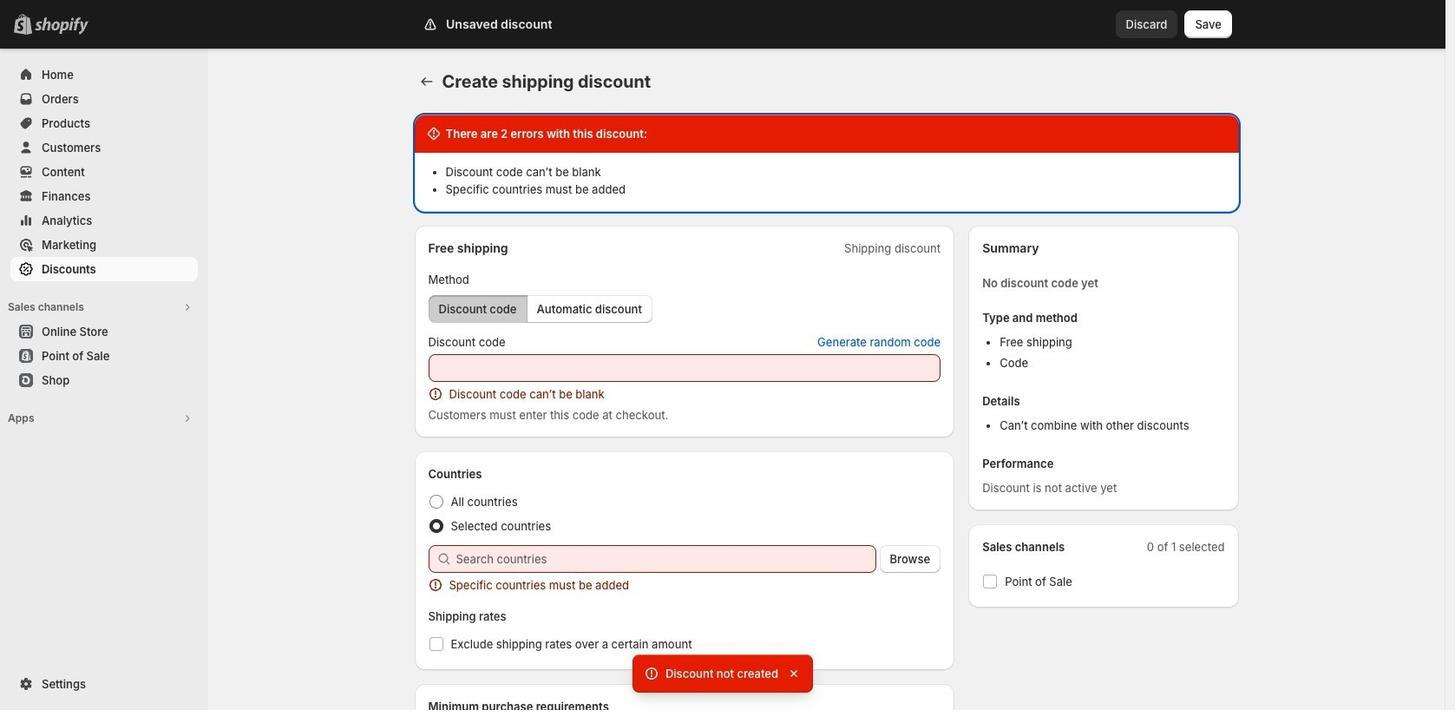Task type: locate. For each thing, give the bounding box(es) containing it.
None text field
[[428, 354, 941, 382]]

Search countries text field
[[456, 545, 876, 573]]

shopify image
[[35, 17, 89, 35]]



Task type: vqa. For each thing, say whether or not it's contained in the screenshot.
Analytics
no



